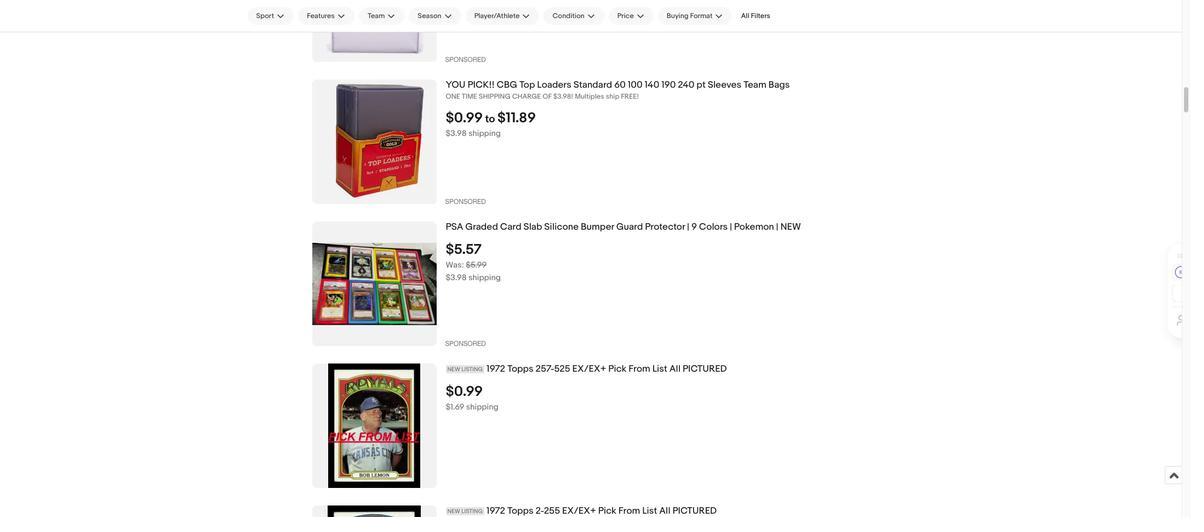 Task type: describe. For each thing, give the bounding box(es) containing it.
graded
[[466, 222, 498, 233]]

ex/ex+ for 255
[[563, 506, 597, 517]]

$5.99
[[466, 260, 487, 270]]

pick for 525
[[609, 364, 627, 375]]

255
[[544, 506, 560, 517]]

season
[[418, 12, 442, 20]]

to
[[485, 113, 495, 126]]

format
[[691, 12, 713, 20]]

all filters button
[[737, 7, 775, 25]]

slab
[[524, 222, 542, 233]]

platinum protectors 8x10 toploaders premium photo plastic rigid holders sleeves image
[[312, 0, 437, 62]]

$5.57
[[446, 241, 482, 258]]

filters
[[751, 12, 771, 20]]

525
[[555, 364, 571, 375]]

psa graded card slab silicone bumper guard protector | 9 colors | pokemon | new link
[[446, 222, 991, 233]]

140
[[645, 80, 660, 91]]

pictured for 1972 topps 2-255 ex/ex+ pick from list all pictured
[[673, 506, 717, 517]]

standard
[[574, 80, 613, 91]]

pick for 255
[[599, 506, 617, 517]]

season button
[[409, 7, 461, 25]]

player/athlete button
[[466, 7, 540, 25]]

of
[[543, 92, 552, 101]]

2-
[[536, 506, 544, 517]]

100
[[628, 80, 643, 91]]

1972 topps 2-255 ex/ex+ pick from list all pictured image
[[328, 506, 421, 517]]

team inside you pick!! cbg top loaders standard 60 100 140 190 240 pt sleeves team bags one time shipping charge of $3.98! multiples ship free!
[[744, 80, 767, 91]]

shipping inside $0.99 $1.69 shipping
[[466, 402, 499, 412]]

guard
[[617, 222, 643, 233]]

shipping
[[479, 92, 511, 101]]

bags
[[769, 80, 790, 91]]

listing for 1972 topps 2-255 ex/ex+ pick from list all pictured
[[462, 508, 483, 515]]

loaders
[[537, 80, 572, 91]]

was:
[[446, 260, 464, 270]]

ONE TIME SHIPPING CHARGE OF $3.98! Multiples ship FREE! text field
[[446, 92, 991, 102]]

buying format button
[[658, 7, 733, 25]]

you pick!! cbg top loaders standard 60 100 140 190 240 pt sleeves team bags image
[[312, 80, 437, 204]]

list for 1972 topps 257-525 ex/ex+ pick from list all pictured
[[653, 364, 668, 375]]

$0.99 $1.69 shipping
[[446, 383, 499, 412]]

team inside dropdown button
[[368, 12, 385, 20]]

60
[[615, 80, 626, 91]]

buying
[[667, 12, 689, 20]]

3 | from the left
[[777, 222, 779, 233]]

colors
[[699, 222, 728, 233]]

$0.99 to $11.89 $3.98 shipping
[[446, 110, 536, 139]]

sport button
[[248, 7, 294, 25]]

ship
[[606, 92, 620, 101]]

you
[[446, 80, 466, 91]]

sponsored for you pick!! cbg top loaders standard 60 100 140 190 240 pt sleeves team bags
[[445, 198, 486, 206]]

1 sponsored from the top
[[445, 56, 486, 64]]

$3.98 for $0.99
[[446, 128, 467, 139]]

price
[[618, 12, 634, 20]]

features button
[[298, 7, 355, 25]]

you pick!! cbg top loaders standard 60 100 140 190 240 pt sleeves team bags one time shipping charge of $3.98! multiples ship free!
[[446, 80, 790, 101]]



Task type: vqa. For each thing, say whether or not it's contained in the screenshot.
Portable
no



Task type: locate. For each thing, give the bounding box(es) containing it.
condition button
[[544, 7, 605, 25]]

new
[[448, 366, 460, 373], [448, 508, 460, 515]]

team
[[368, 12, 385, 20], [744, 80, 767, 91]]

shipping
[[469, 128, 501, 139], [469, 273, 501, 283], [466, 402, 499, 412]]

sponsored for psa graded card slab silicone bumper guard protector | 9 colors | pokemon | new
[[445, 340, 486, 348]]

1 $0.99 from the top
[[446, 110, 483, 127]]

1 horizontal spatial |
[[730, 222, 732, 233]]

sponsored up $0.99 $1.69 shipping
[[445, 340, 486, 348]]

all for 1972 topps 257-525 ex/ex+ pick from list all pictured
[[670, 364, 681, 375]]

features
[[307, 12, 335, 20]]

1 listing from the top
[[462, 366, 483, 373]]

from for 525
[[629, 364, 651, 375]]

new listing 1972 topps 2-255 ex/ex+ pick from list all pictured
[[448, 506, 717, 517]]

from for 255
[[619, 506, 641, 517]]

1 vertical spatial shipping
[[469, 273, 501, 283]]

charge
[[512, 92, 541, 101]]

0 vertical spatial $3.98
[[446, 128, 467, 139]]

all for 1972 topps 2-255 ex/ex+ pick from list all pictured
[[660, 506, 671, 517]]

1 vertical spatial pick
[[599, 506, 617, 517]]

1 vertical spatial sponsored
[[445, 198, 486, 206]]

all inside button
[[741, 12, 750, 20]]

new for 1972 topps 257-525 ex/ex+ pick from list all pictured
[[448, 366, 460, 373]]

2 vertical spatial shipping
[[466, 402, 499, 412]]

all filters
[[741, 12, 771, 20]]

1 vertical spatial pictured
[[673, 506, 717, 517]]

time
[[462, 92, 477, 101]]

top
[[520, 80, 535, 91]]

shipping right the $1.69
[[466, 402, 499, 412]]

$3.98 for $5.57
[[446, 273, 467, 283]]

1 horizontal spatial team
[[744, 80, 767, 91]]

$3.98 inside "$5.57 was: $5.99 $3.98 shipping"
[[446, 273, 467, 283]]

1 vertical spatial from
[[619, 506, 641, 517]]

2 topps from the top
[[508, 506, 534, 517]]

ex/ex+ for 525
[[573, 364, 607, 375]]

0 vertical spatial pictured
[[683, 364, 727, 375]]

$0.99
[[446, 110, 483, 127], [446, 383, 483, 400]]

ex/ex+ right '525'
[[573, 364, 607, 375]]

1 vertical spatial topps
[[508, 506, 534, 517]]

1 vertical spatial ex/ex+
[[563, 506, 597, 517]]

listing inside 'new listing 1972 topps 2-255 ex/ex+ pick from list all pictured'
[[462, 508, 483, 515]]

shipping inside $0.99 to $11.89 $3.98 shipping
[[469, 128, 501, 139]]

3 sponsored from the top
[[445, 340, 486, 348]]

0 vertical spatial shipping
[[469, 128, 501, 139]]

silicone
[[545, 222, 579, 233]]

$0.99 down time
[[446, 110, 483, 127]]

2 new from the top
[[448, 508, 460, 515]]

0 vertical spatial list
[[653, 364, 668, 375]]

sponsored
[[445, 56, 486, 64], [445, 198, 486, 206], [445, 340, 486, 348]]

new
[[781, 222, 801, 233]]

0 vertical spatial all
[[741, 12, 750, 20]]

multiples
[[575, 92, 605, 101]]

1972 up $0.99 $1.69 shipping
[[487, 364, 506, 375]]

sleeves
[[708, 80, 742, 91]]

team right features dropdown button
[[368, 12, 385, 20]]

2 $3.98 from the top
[[446, 273, 467, 283]]

$1.69
[[446, 402, 465, 412]]

2 $0.99 from the top
[[446, 383, 483, 400]]

2 horizontal spatial |
[[777, 222, 779, 233]]

one
[[446, 92, 460, 101]]

pt
[[697, 80, 706, 91]]

1 vertical spatial $0.99
[[446, 383, 483, 400]]

$11.89
[[498, 110, 536, 127]]

0 vertical spatial new
[[448, 366, 460, 373]]

free!
[[621, 92, 639, 101]]

new for 1972 topps 2-255 ex/ex+ pick from list all pictured
[[448, 508, 460, 515]]

$0.99 for shipping
[[446, 383, 483, 400]]

shipping inside "$5.57 was: $5.99 $3.98 shipping"
[[469, 273, 501, 283]]

1972 for 1972 topps 2-255 ex/ex+ pick from list all pictured
[[487, 506, 506, 517]]

| left new
[[777, 222, 779, 233]]

team button
[[359, 7, 405, 25]]

topps
[[508, 364, 534, 375], [508, 506, 534, 517]]

1 vertical spatial 1972
[[487, 506, 506, 517]]

new listing 1972 topps 257-525 ex/ex+ pick from list all pictured
[[448, 364, 727, 375]]

$3.98 down one at the top
[[446, 128, 467, 139]]

1972 topps 257-525 ex/ex+ pick from list all pictured image
[[328, 364, 421, 488]]

ex/ex+ right "255"
[[563, 506, 597, 517]]

$0.99 inside $0.99 $1.69 shipping
[[446, 383, 483, 400]]

0 vertical spatial topps
[[508, 364, 534, 375]]

topps for 257-
[[508, 364, 534, 375]]

1 1972 from the top
[[487, 364, 506, 375]]

listing inside "new listing 1972 topps 257-525 ex/ex+ pick from list all pictured"
[[462, 366, 483, 373]]

240
[[678, 80, 695, 91]]

shipping for $5.99
[[469, 273, 501, 283]]

1 vertical spatial team
[[744, 80, 767, 91]]

pictured
[[683, 364, 727, 375], [673, 506, 717, 517]]

257-
[[536, 364, 555, 375]]

1 vertical spatial list
[[643, 506, 658, 517]]

1 vertical spatial listing
[[462, 508, 483, 515]]

1 vertical spatial $3.98
[[446, 273, 467, 283]]

1 topps from the top
[[508, 364, 534, 375]]

0 horizontal spatial team
[[368, 12, 385, 20]]

pick!!
[[468, 80, 495, 91]]

shipping down $5.99
[[469, 273, 501, 283]]

new inside "new listing 1972 topps 257-525 ex/ex+ pick from list all pictured"
[[448, 366, 460, 373]]

2 sponsored from the top
[[445, 198, 486, 206]]

psa
[[446, 222, 464, 233]]

team left bags
[[744, 80, 767, 91]]

shipping for $11.89
[[469, 128, 501, 139]]

|
[[688, 222, 690, 233], [730, 222, 732, 233], [777, 222, 779, 233]]

price button
[[609, 7, 654, 25]]

$0.99 for $11.89
[[446, 110, 483, 127]]

0 vertical spatial 1972
[[487, 364, 506, 375]]

pictured for 1972 topps 257-525 ex/ex+ pick from list all pictured
[[683, 364, 727, 375]]

ex/ex+
[[573, 364, 607, 375], [563, 506, 597, 517]]

2 | from the left
[[730, 222, 732, 233]]

$5.57 was: $5.99 $3.98 shipping
[[446, 241, 501, 283]]

$3.98 inside $0.99 to $11.89 $3.98 shipping
[[446, 128, 467, 139]]

1 | from the left
[[688, 222, 690, 233]]

listing
[[462, 366, 483, 373], [462, 508, 483, 515]]

listing for 1972 topps 257-525 ex/ex+ pick from list all pictured
[[462, 366, 483, 373]]

topps for 2-
[[508, 506, 534, 517]]

$3.98!
[[554, 92, 574, 101]]

0 vertical spatial pick
[[609, 364, 627, 375]]

$0.99 inside $0.99 to $11.89 $3.98 shipping
[[446, 110, 483, 127]]

card
[[500, 222, 522, 233]]

2 vertical spatial sponsored
[[445, 340, 486, 348]]

all
[[741, 12, 750, 20], [670, 364, 681, 375], [660, 506, 671, 517]]

from
[[629, 364, 651, 375], [619, 506, 641, 517]]

0 vertical spatial sponsored
[[445, 56, 486, 64]]

2 vertical spatial all
[[660, 506, 671, 517]]

shipping down to in the left of the page
[[469, 128, 501, 139]]

sponsored up psa
[[445, 198, 486, 206]]

1 new from the top
[[448, 366, 460, 373]]

psa graded card slab silicone bumper guard protector | 9 colors | pokemon | new image
[[312, 243, 437, 325]]

190
[[662, 80, 676, 91]]

buying format
[[667, 12, 713, 20]]

sponsored up the you
[[445, 56, 486, 64]]

cbg
[[497, 80, 518, 91]]

1972 for 1972 topps 257-525 ex/ex+ pick from list all pictured
[[487, 364, 506, 375]]

psa graded card slab silicone bumper guard protector | 9 colors | pokemon | new
[[446, 222, 801, 233]]

0 horizontal spatial |
[[688, 222, 690, 233]]

2 listing from the top
[[462, 508, 483, 515]]

topps left the 2- at the bottom left of the page
[[508, 506, 534, 517]]

| right colors
[[730, 222, 732, 233]]

pick
[[609, 364, 627, 375], [599, 506, 617, 517]]

1 $3.98 from the top
[[446, 128, 467, 139]]

$0.99 up the $1.69
[[446, 383, 483, 400]]

sport
[[256, 12, 274, 20]]

player/athlete
[[475, 12, 520, 20]]

9
[[692, 222, 697, 233]]

bumper
[[581, 222, 615, 233]]

topps left 257- at the left of the page
[[508, 364, 534, 375]]

1 vertical spatial all
[[670, 364, 681, 375]]

0 vertical spatial ex/ex+
[[573, 364, 607, 375]]

$3.98 down was:
[[446, 273, 467, 283]]

1972
[[487, 364, 506, 375], [487, 506, 506, 517]]

0 vertical spatial from
[[629, 364, 651, 375]]

list
[[653, 364, 668, 375], [643, 506, 658, 517]]

pokemon
[[735, 222, 775, 233]]

0 vertical spatial team
[[368, 12, 385, 20]]

1972 left the 2- at the bottom left of the page
[[487, 506, 506, 517]]

condition
[[553, 12, 585, 20]]

list for 1972 topps 2-255 ex/ex+ pick from list all pictured
[[643, 506, 658, 517]]

new inside 'new listing 1972 topps 2-255 ex/ex+ pick from list all pictured'
[[448, 508, 460, 515]]

| left 9
[[688, 222, 690, 233]]

0 vertical spatial listing
[[462, 366, 483, 373]]

0 vertical spatial $0.99
[[446, 110, 483, 127]]

1 vertical spatial new
[[448, 508, 460, 515]]

2 1972 from the top
[[487, 506, 506, 517]]

you pick!! cbg top loaders standard 60 100 140 190 240 pt sleeves team bags link
[[446, 80, 991, 91]]

protector
[[645, 222, 685, 233]]

$3.98
[[446, 128, 467, 139], [446, 273, 467, 283]]



